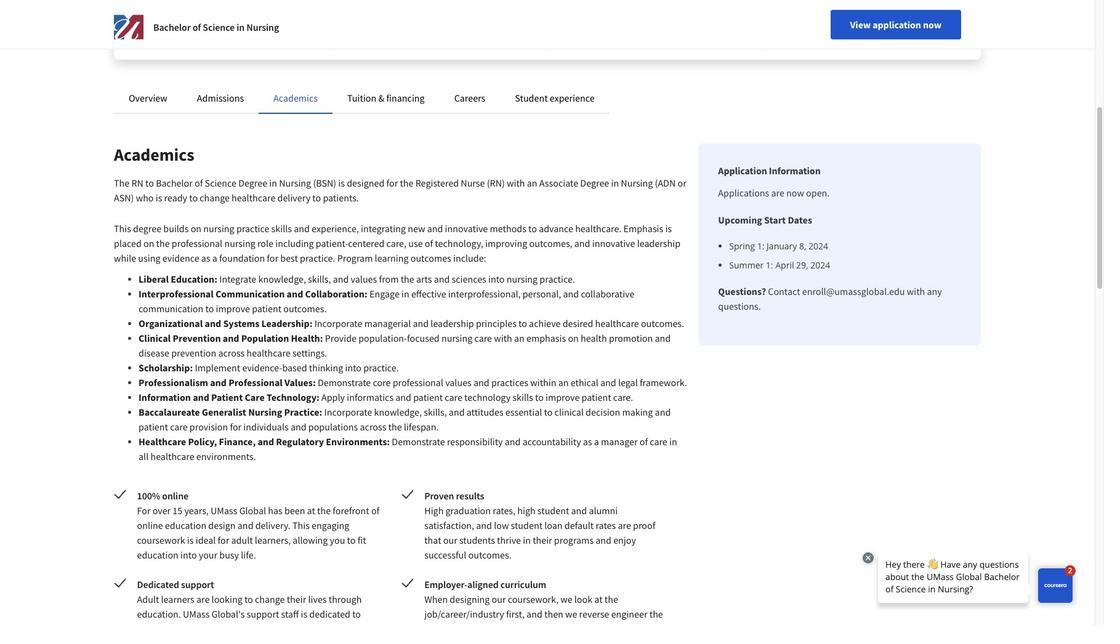 Task type: locate. For each thing, give the bounding box(es) containing it.
into up interprofessional,
[[489, 273, 505, 285]]

lives
[[308, 593, 327, 606]]

a left manager
[[594, 436, 599, 448]]

patient up lifespan.
[[413, 391, 443, 404]]

successful
[[425, 549, 467, 561]]

the inside incorporate knowledge, skills, and attitudes essential to clinical decision making and patient care provision for individuals and populations across the lifespan.
[[388, 421, 402, 433]]

the up the engaging
[[317, 505, 331, 517]]

so
[[200, 623, 210, 625]]

rn
[[131, 177, 143, 189]]

1 horizontal spatial improve
[[546, 391, 580, 404]]

knowledge, up lifespan.
[[374, 406, 422, 418]]

0 horizontal spatial academics
[[114, 144, 194, 166]]

nursing left (adn
[[621, 177, 653, 189]]

1 horizontal spatial (bsn)
[[313, 177, 336, 189]]

to inside 100% online for over 15 years, umass global has been at the forefront of online education design and delivery. this engaging coursework is ideal for adult learners, allowing you to fit education into your busy life.
[[347, 534, 356, 546]]

1 horizontal spatial values
[[446, 376, 472, 389]]

into inside scholarship: implement evidence-based thinking into practice. professionalism and professional values: demonstrate core professional values and practices within an ethical and legal framework. information and patient care technology: apply informatics and patient care technology skills to improve patient care.
[[345, 362, 362, 374]]

0 horizontal spatial improve
[[216, 302, 250, 315]]

of inside 100% online for over 15 years, umass global has been at the forefront of online education design and delivery. this engaging coursework is ideal for adult learners, allowing you to fit education into your busy life.
[[371, 505, 380, 517]]

as up the education:
[[201, 252, 210, 264]]

do
[[187, 623, 198, 625]]

1 horizontal spatial skills,
[[424, 406, 447, 418]]

1 vertical spatial across
[[360, 421, 386, 433]]

provide population-focused nursing care with an emphasis on health promotion and disease prevention across healthcare settings.
[[139, 332, 671, 359]]

0 vertical spatial across
[[218, 347, 245, 359]]

0 vertical spatial practice.
[[300, 252, 335, 264]]

adult
[[137, 593, 159, 606]]

population
[[241, 332, 289, 344]]

our
[[443, 534, 458, 546], [492, 593, 506, 606]]

of right forefront
[[371, 505, 380, 517]]

nursing right focused
[[442, 332, 473, 344]]

of inside this degree builds on nursing practice skills and experience, integrating new and innovative methods to advance healthcare.  emphasis is placed on the professional nursing role including patient-centered care, use of technology, improving outcomes, and innovative leadership while using evidence as a foundation for best practice. program learning outcomes include:
[[425, 237, 433, 250]]

essential
[[506, 406, 542, 418]]

1 horizontal spatial innovative
[[592, 237, 635, 250]]

an inside scholarship: implement evidence-based thinking into practice. professionalism and professional values: demonstrate core professional values and practices within an ethical and legal framework. information and patient care technology: apply informatics and patient care technology skills to improve patient care.
[[559, 376, 569, 389]]

our down satisfaction,
[[443, 534, 458, 546]]

baccalaureate
[[139, 406, 200, 418]]

0 vertical spatial improve
[[216, 302, 250, 315]]

of inside the demonstrate responsibility and accountability as a manager of care in all healthcare environments.
[[640, 436, 648, 448]]

across inside 'provide population-focused nursing care with an emphasis on health promotion and disease prevention across healthcare settings.'
[[218, 347, 245, 359]]

personal,
[[523, 288, 561, 300]]

bachelor
[[149, 4, 181, 15], [153, 21, 191, 33], [156, 177, 193, 189]]

scholarship:
[[139, 362, 193, 374]]

financing
[[387, 92, 425, 104]]

improve up clinical
[[546, 391, 580, 404]]

look
[[575, 593, 593, 606]]

2 degree from the left
[[581, 177, 609, 189]]

0 vertical spatial umass
[[211, 505, 237, 517]]

will
[[578, 623, 593, 625]]

2024 inside summer 1: april 29, 2024 'list item'
[[811, 259, 831, 271]]

interprofessional
[[139, 288, 214, 300]]

view
[[851, 18, 871, 31]]

change right ready
[[200, 192, 230, 204]]

scholarship: implement evidence-based thinking into practice. professionalism and professional values: demonstrate core professional values and practices within an ethical and legal framework. information and patient care technology: apply informatics and patient care technology skills to improve patient care.
[[139, 362, 687, 404]]

and up peers.
[[910, 4, 924, 15]]

proven
[[425, 490, 454, 502]]

now for application
[[923, 18, 942, 31]]

science up "commission"
[[192, 4, 220, 15]]

professional inside this degree builds on nursing practice skills and experience, integrating new and innovative methods to advance healthcare.  emphasis is placed on the professional nursing role including patient-centered care, use of technology, improving outcomes, and innovative leadership while using evidence as a foundation for best practice. program learning outcomes include:
[[172, 237, 223, 250]]

1 vertical spatial coursework
[[425, 623, 473, 625]]

1 vertical spatial 1:
[[766, 259, 774, 271]]

in
[[221, 4, 228, 15], [237, 21, 245, 33], [269, 177, 277, 189], [611, 177, 619, 189], [402, 288, 410, 300], [670, 436, 677, 448], [523, 534, 531, 546]]

the inside 'the rn to bachelor of science degree in nursing (bsn) is designed for the registered nurse (rn) with an associate degree in nursing (adn or asn) who is ready to change healthcare delivery to patients.'
[[400, 177, 414, 189]]

improve inside scholarship: implement evidence-based thinking into practice. professionalism and professional values: demonstrate core professional values and practices within an ethical and legal framework. information and patient care technology: apply informatics and patient care technology skills to improve patient care.
[[546, 391, 580, 404]]

1 vertical spatial 2024
[[811, 259, 831, 271]]

are
[[772, 187, 785, 199], [618, 519, 631, 532], [197, 593, 210, 606], [229, 623, 243, 625]]

outcomes. up promotion
[[641, 317, 684, 330]]

1 vertical spatial practice.
[[540, 273, 575, 285]]

0 vertical spatial students
[[460, 534, 495, 546]]

coursework down over on the left of page
[[137, 534, 185, 546]]

0 horizontal spatial degree
[[239, 177, 267, 189]]

science up the practice
[[205, 177, 237, 189]]

student
[[538, 505, 569, 517], [511, 519, 543, 532]]

1 horizontal spatial across
[[360, 421, 386, 433]]

rates,
[[493, 505, 516, 517]]

the inside 'the rn to bachelor of science degree in nursing (bsn) is designed for the registered nurse (rn) with an associate degree in nursing (adn or asn) who is ready to change healthcare delivery to patients.'
[[114, 177, 130, 189]]

2 horizontal spatial an
[[559, 376, 569, 389]]

2 horizontal spatial you
[[330, 534, 345, 546]]

0 vertical spatial 2024
[[809, 240, 829, 252]]

into inside 100% online for over 15 years, umass global has been at the forefront of online education design and delivery. this engaging coursework is ideal for adult learners, allowing you to fit education into your busy life.
[[181, 549, 197, 561]]

1: for summer
[[766, 259, 774, 271]]

student experience
[[515, 92, 595, 104]]

coursework,
[[508, 593, 559, 606]]

2 vertical spatial bachelor
[[156, 177, 193, 189]]

0 vertical spatial knowledge,
[[258, 273, 306, 285]]

and inside 'provide population-focused nursing care with an emphasis on health promotion and disease prevention across healthcare settings.'
[[655, 332, 671, 344]]

across down "clinical prevention and population health:"
[[218, 347, 245, 359]]

you
[[330, 534, 345, 546], [170, 623, 185, 625], [265, 623, 280, 625]]

0 horizontal spatial across
[[218, 347, 245, 359]]

1 vertical spatial leadership
[[431, 317, 474, 330]]

satisfaction,
[[425, 519, 474, 532]]

1 vertical spatial education
[[137, 549, 179, 561]]

0 vertical spatial online
[[162, 490, 189, 502]]

innovative up technology,
[[445, 222, 488, 235]]

values up technology
[[446, 376, 472, 389]]

attitudes
[[467, 406, 504, 418]]

looking
[[212, 593, 243, 606]]

0 vertical spatial support
[[181, 578, 214, 591]]

coursework inside 100% online for over 15 years, umass global has been at the forefront of online education design and delivery. this engaging coursework is ideal for adult learners, allowing you to fit education into your busy life.
[[137, 534, 185, 546]]

1 vertical spatial academics
[[114, 144, 194, 166]]

skills, inside incorporate knowledge, skills, and attitudes essential to clinical decision making and patient care provision for individuals and populations across the lifespan.
[[424, 406, 447, 418]]

is right emphasis
[[666, 222, 672, 235]]

1 horizontal spatial umass
[[211, 505, 237, 517]]

1 vertical spatial incorporate
[[324, 406, 372, 418]]

now inside view application now button
[[923, 18, 942, 31]]

contact
[[768, 285, 801, 298]]

summer 1: april 29, 2024 list item
[[730, 259, 962, 272]]

skills, up collaboration:
[[308, 273, 331, 285]]

the for the bachelor of science in nursing (bsn) is accredited by the commission on collegiate nursing education.
[[134, 4, 147, 15]]

(bsn)
[[260, 4, 280, 15], [313, 177, 336, 189]]

ready
[[164, 192, 187, 204]]

1 horizontal spatial knowledge,
[[374, 406, 422, 418]]

outcomes. down thrive
[[469, 549, 512, 561]]

healthcare up promotion
[[595, 317, 639, 330]]

delivery.
[[255, 519, 291, 532]]

0 horizontal spatial our
[[443, 534, 458, 546]]

communication
[[139, 302, 203, 315]]

at
[[307, 505, 315, 517], [595, 593, 603, 606]]

0 vertical spatial now
[[923, 18, 942, 31]]

umass up do
[[183, 608, 210, 620]]

of right 'rn'
[[195, 177, 203, 189]]

upcoming
[[719, 214, 763, 226]]

0 vertical spatial bachelor
[[149, 4, 181, 15]]

bachelor inside the bachelor of science in nursing (bsn) is accredited by the commission on collegiate nursing education.
[[149, 4, 181, 15]]

their down loan
[[533, 534, 552, 546]]

for up finance,
[[230, 421, 242, 433]]

including
[[276, 237, 314, 250]]

healthcare inside 'provide population-focused nursing care with an emphasis on health promotion and disease prevention across healthcare settings.'
[[247, 347, 291, 359]]

their inside dedicated support adult learners are looking to change their lives through education. umass global's support staff is dedicated to helping you do so and are with you through every stage
[[287, 593, 306, 606]]

1 vertical spatial the
[[114, 177, 130, 189]]

then
[[545, 608, 564, 620]]

coursework
[[137, 534, 185, 546], [425, 623, 473, 625]]

leadership
[[637, 237, 681, 250], [431, 317, 474, 330]]

is right the who
[[156, 192, 162, 204]]

incorporate up populations
[[324, 406, 372, 418]]

1 horizontal spatial professional
[[393, 376, 444, 389]]

integrating
[[361, 222, 406, 235]]

1 horizontal spatial practice.
[[364, 362, 399, 374]]

role
[[257, 237, 274, 250]]

disease
[[139, 347, 169, 359]]

now for are
[[787, 187, 805, 199]]

enroll@umassglobal.edu
[[803, 285, 905, 298]]

on inside the bachelor of science in nursing (bsn) is accredited by the commission on collegiate nursing education.
[[244, 16, 253, 27]]

0 horizontal spatial practice.
[[300, 252, 335, 264]]

professional up evidence
[[172, 237, 223, 250]]

with left any
[[907, 285, 926, 298]]

1 horizontal spatial an
[[527, 177, 538, 189]]

and left attitudes at left
[[449, 406, 465, 418]]

stage
[[342, 623, 363, 625]]

0 horizontal spatial 1:
[[758, 240, 765, 252]]

umass inside 100% online for over 15 years, umass global has been at the forefront of online education design and delivery. this engaging coursework is ideal for adult learners, allowing you to fit education into your busy life.
[[211, 505, 237, 517]]

(bsn) up patients.
[[313, 177, 336, 189]]

1 horizontal spatial a
[[594, 436, 599, 448]]

outcomes
[[411, 252, 451, 264]]

0 horizontal spatial now
[[787, 187, 805, 199]]

and right promotion
[[655, 332, 671, 344]]

2 vertical spatial practice.
[[364, 362, 399, 374]]

the for the rn to bachelor of science degree in nursing (bsn) is designed for the registered nurse (rn) with an associate degree in nursing (adn or asn) who is ready to change healthcare delivery to patients.
[[114, 177, 130, 189]]

with inside 'provide population-focused nursing care with an emphasis on health promotion and disease prevention across healthcare settings.'
[[494, 332, 512, 344]]

values:
[[285, 376, 316, 389]]

finance,
[[219, 436, 256, 448]]

into right thinking
[[345, 362, 362, 374]]

core
[[373, 376, 391, 389]]

0 vertical spatial their
[[533, 534, 552, 546]]

1 horizontal spatial as
[[583, 436, 592, 448]]

1: inside list item
[[758, 240, 765, 252]]

open.
[[806, 187, 830, 199]]

1 horizontal spatial the
[[134, 4, 147, 15]]

to
[[145, 177, 154, 189], [189, 192, 198, 204], [313, 192, 321, 204], [529, 222, 537, 235], [205, 302, 214, 315], [519, 317, 527, 330], [535, 391, 544, 404], [544, 406, 553, 418], [347, 534, 356, 546], [245, 593, 253, 606], [352, 608, 361, 620], [475, 623, 483, 625], [617, 623, 626, 625]]

1 vertical spatial through
[[282, 623, 315, 625]]

leadership down emphasis
[[637, 237, 681, 250]]

commission
[[197, 16, 242, 27]]

populations
[[309, 421, 358, 433]]

on down desired
[[568, 332, 579, 344]]

1 vertical spatial support
[[247, 608, 279, 620]]

patient down interprofessional communication and collaboration:
[[252, 302, 282, 315]]

1 vertical spatial values
[[446, 376, 472, 389]]

staff
[[281, 608, 299, 620]]

an for within
[[559, 376, 569, 389]]

the left registered
[[400, 177, 414, 189]]

the up "asn)"
[[114, 177, 130, 189]]

1 vertical spatial information
[[139, 391, 191, 404]]

on right builds
[[191, 222, 202, 235]]

1: inside 'list item'
[[766, 259, 774, 271]]

and up technology
[[474, 376, 490, 389]]

2024 right 8, at the top of page
[[809, 240, 829, 252]]

an inside 'the rn to bachelor of science degree in nursing (bsn) is designed for the registered nurse (rn) with an associate degree in nursing (adn or asn) who is ready to change healthcare delivery to patients.'
[[527, 177, 538, 189]]

patient inside incorporate knowledge, skills, and attitudes essential to clinical decision making and patient care provision for individuals and populations across the lifespan.
[[139, 421, 168, 433]]

is left ideal
[[187, 534, 194, 546]]

demonstrate inside scholarship: implement evidence-based thinking into practice. professionalism and professional values: demonstrate core professional values and practices within an ethical and legal framework. information and patient care technology: apply informatics and patient care technology skills to improve patient care.
[[318, 376, 371, 389]]

principles
[[476, 317, 517, 330]]

program
[[337, 252, 373, 264]]

application
[[719, 164, 767, 177]]

0 vertical spatial skills
[[271, 222, 292, 235]]

with down principles
[[494, 332, 512, 344]]

1 vertical spatial knowledge,
[[374, 406, 422, 418]]

1 horizontal spatial through
[[329, 593, 362, 606]]

0 horizontal spatial as
[[201, 252, 210, 264]]

admissions
[[197, 92, 244, 104]]

1 horizontal spatial change
[[255, 593, 285, 606]]

student experience link
[[515, 92, 595, 104]]

0 vertical spatial coursework
[[137, 534, 185, 546]]

0 horizontal spatial the
[[114, 177, 130, 189]]

we left look
[[561, 593, 573, 606]]

care left technology
[[445, 391, 463, 404]]

builds
[[163, 222, 189, 235]]

now right peers.
[[923, 18, 942, 31]]

and inside the demonstrate responsibility and accountability as a manager of care in all healthcare environments.
[[505, 436, 521, 448]]

of right manager
[[640, 436, 648, 448]]

of right use
[[425, 237, 433, 250]]

1 degree from the left
[[239, 177, 267, 189]]

the down builds
[[156, 237, 170, 250]]

healthcare.
[[575, 222, 622, 235]]

0 vertical spatial skills,
[[308, 273, 331, 285]]

prevention
[[173, 332, 221, 344]]

into left your
[[181, 549, 197, 561]]

framework.
[[640, 376, 687, 389]]

1 vertical spatial skills,
[[424, 406, 447, 418]]

1 vertical spatial at
[[595, 593, 603, 606]]

healthcare down population
[[247, 347, 291, 359]]

is
[[282, 4, 287, 15], [338, 177, 345, 189], [156, 192, 162, 204], [666, 222, 672, 235], [187, 534, 194, 546], [301, 608, 308, 620]]

information up baccalaureate
[[139, 391, 191, 404]]

(bsn) inside 'the rn to bachelor of science degree in nursing (bsn) is designed for the registered nurse (rn) with an associate degree in nursing (adn or asn) who is ready to change healthcare delivery to patients.'
[[313, 177, 336, 189]]

1 horizontal spatial outcomes.
[[469, 549, 512, 561]]

to right 'rn'
[[145, 177, 154, 189]]

based
[[282, 362, 307, 374]]

care down making
[[650, 436, 668, 448]]

practice. up core
[[364, 362, 399, 374]]

in right thrive
[[523, 534, 531, 546]]

for right 'designed' at the left of the page
[[387, 177, 398, 189]]

1 vertical spatial improve
[[546, 391, 580, 404]]

0 vertical spatial a
[[212, 252, 217, 264]]

are inside proven results high graduation rates, high student and alumni satisfaction, and low student loan default rates are proof that our students thrive in their programs and enjoy successful outcomes.
[[618, 519, 631, 532]]

is inside the bachelor of science in nursing (bsn) is accredited by the commission on collegiate nursing education.
[[282, 4, 287, 15]]

1:
[[758, 240, 765, 252], [766, 259, 774, 271]]

and inside dedicated support adult learners are looking to change their lives through education. umass global's support staff is dedicated to helping you do so and are with you through every stage
[[212, 623, 227, 625]]

values
[[351, 273, 377, 285], [446, 376, 472, 389]]

coursework inside 'employer-aligned curriculum when designing our coursework, we look at the job/career/industry first, and then we reverse engineer the coursework to include what students will need to'
[[425, 623, 473, 625]]

1 horizontal spatial now
[[923, 18, 942, 31]]

practice. down patient-
[[300, 252, 335, 264]]

evidence-
[[242, 362, 282, 374]]

1 horizontal spatial students
[[540, 623, 576, 625]]

with inside 'the rn to bachelor of science degree in nursing (bsn) is designed for the registered nurse (rn) with an associate degree in nursing (adn or asn) who is ready to change healthcare delivery to patients.'
[[507, 177, 525, 189]]

design
[[208, 519, 236, 532]]

0 vertical spatial at
[[307, 505, 315, 517]]

list
[[723, 240, 962, 272]]

of inside 'the rn to bachelor of science degree in nursing (bsn) is designed for the registered nurse (rn) with an associate degree in nursing (adn or asn) who is ready to change healthcare delivery to patients.'
[[195, 177, 203, 189]]

and up 'adult'
[[238, 519, 254, 532]]

1 horizontal spatial 1:
[[766, 259, 774, 271]]

1 vertical spatial this
[[293, 519, 310, 532]]

the right by
[[184, 16, 196, 27]]

2024 inside spring 1: january 8, 2024 list item
[[809, 240, 829, 252]]

0 vertical spatial our
[[443, 534, 458, 546]]

2024 for summer 1: april 29, 2024
[[811, 259, 831, 271]]

across inside incorporate knowledge, skills, and attitudes essential to clinical decision making and patient care provision for individuals and populations across the lifespan.
[[360, 421, 386, 433]]

1 horizontal spatial our
[[492, 593, 506, 606]]

online down for
[[137, 519, 163, 532]]

at inside 100% online for over 15 years, umass global has been at the forefront of online education design and delivery. this engaging coursework is ideal for adult learners, allowing you to fit education into your busy life.
[[307, 505, 315, 517]]

0 horizontal spatial change
[[200, 192, 230, 204]]

proven results high graduation rates, high student and alumni satisfaction, and low student loan default rates are proof that our students thrive in their programs and enjoy successful outcomes.
[[425, 490, 656, 561]]

support
[[181, 578, 214, 591], [247, 608, 279, 620]]

information
[[769, 164, 821, 177], [139, 391, 191, 404]]

science inside 'the rn to bachelor of science degree in nursing (bsn) is designed for the registered nurse (rn) with an associate degree in nursing (adn or asn) who is ready to change healthcare delivery to patients.'
[[205, 177, 237, 189]]

the up the demonstrate responsibility and accountability as a manager of care in all healthcare environments.
[[388, 421, 402, 433]]

1 vertical spatial professional
[[393, 376, 444, 389]]

professional right core
[[393, 376, 444, 389]]

practice. inside scholarship: implement evidence-based thinking into practice. professionalism and professional values: demonstrate core professional values and practices within an ethical and legal framework. information and patient care technology: apply informatics and patient care technology skills to improve patient care.
[[364, 362, 399, 374]]

change inside dedicated support adult learners are looking to change their lives through education. umass global's support staff is dedicated to helping you do so and are with you through every stage
[[255, 593, 285, 606]]

nurse
[[461, 177, 485, 189]]

care inside the demonstrate responsibility and accountability as a manager of care in all healthcare environments.
[[650, 436, 668, 448]]

2 vertical spatial outcomes.
[[469, 549, 512, 561]]

and down global's
[[212, 623, 227, 625]]

1 vertical spatial a
[[594, 436, 599, 448]]

0 horizontal spatial information
[[139, 391, 191, 404]]

healthcare down healthcare at the bottom left of the page
[[151, 450, 194, 463]]

1 vertical spatial science
[[203, 21, 235, 33]]

and down individuals
[[258, 436, 274, 448]]

as inside this degree builds on nursing practice skills and experience, integrating new and innovative methods to advance healthcare.  emphasis is placed on the professional nursing role including patient-centered care, use of technology, improving outcomes, and innovative leadership while using evidence as a foundation for best practice. program learning outcomes include:
[[201, 252, 210, 264]]

reverse
[[579, 608, 610, 620]]

integrate
[[219, 273, 256, 285]]

of up the education.
[[183, 4, 190, 15]]

and up collaboration:
[[333, 273, 349, 285]]

0 vertical spatial through
[[329, 593, 362, 606]]

to inside incorporate knowledge, skills, and attitudes essential to clinical decision making and patient care provision for individuals and populations across the lifespan.
[[544, 406, 553, 418]]

innovative
[[445, 222, 488, 235], [592, 237, 635, 250]]

0 vertical spatial we
[[561, 593, 573, 606]]

2 vertical spatial science
[[205, 177, 237, 189]]

nursing up individuals
[[248, 406, 282, 418]]

we right then
[[566, 608, 577, 620]]

1 vertical spatial their
[[287, 593, 306, 606]]

0 vertical spatial academics
[[274, 92, 318, 104]]

as inside the demonstrate responsibility and accountability as a manager of care in all healthcare environments.
[[583, 436, 592, 448]]

a inside this degree builds on nursing practice skills and experience, integrating new and innovative methods to advance healthcare.  emphasis is placed on the professional nursing role including patient-centered care, use of technology, improving outcomes, and innovative leadership while using evidence as a foundation for best practice. program learning outcomes include:
[[212, 252, 217, 264]]

students inside 'employer-aligned curriculum when designing our coursework, we look at the job/career/industry first, and then we reverse engineer the coursework to include what students will need to'
[[540, 623, 576, 625]]

bachelor up ready
[[156, 177, 193, 189]]

and down "essential" at the bottom left of page
[[505, 436, 521, 448]]

patient inside the engage in effective interprofessional, personal, and collaborative communication to improve patient outcomes.
[[252, 302, 282, 315]]

with right (rn)
[[507, 177, 525, 189]]

1 horizontal spatial degree
[[581, 177, 609, 189]]

improve inside the engage in effective interprofessional, personal, and collaborative communication to improve patient outcomes.
[[216, 302, 250, 315]]

to inside this degree builds on nursing practice skills and experience, integrating new and innovative methods to advance healthcare.  emphasis is placed on the professional nursing role including patient-centered care, use of technology, improving outcomes, and innovative leadership while using evidence as a foundation for best practice. program learning outcomes include:
[[529, 222, 537, 235]]

in inside proven results high graduation rates, high student and alumni satisfaction, and low student loan default rates are proof that our students thrive in their programs and enjoy successful outcomes.
[[523, 534, 531, 546]]

0 vertical spatial this
[[114, 222, 131, 235]]

1 vertical spatial (bsn)
[[313, 177, 336, 189]]

education down 15
[[165, 519, 206, 532]]

1 horizontal spatial their
[[533, 534, 552, 546]]

demonstrate down lifespan.
[[392, 436, 445, 448]]

1 horizontal spatial you
[[265, 623, 280, 625]]

been
[[285, 505, 305, 517]]

on
[[866, 4, 876, 15], [244, 16, 253, 27], [191, 222, 202, 235], [144, 237, 154, 250], [568, 332, 579, 344]]

1: left april
[[766, 259, 774, 271]]

1 vertical spatial students
[[540, 623, 576, 625]]

the inside the bachelor of science in nursing (bsn) is accredited by the commission on collegiate nursing education.
[[134, 4, 147, 15]]

1 horizontal spatial leadership
[[637, 237, 681, 250]]

0 horizontal spatial students
[[460, 534, 495, 546]]

science inside the bachelor of science in nursing (bsn) is accredited by the commission on collegiate nursing education.
[[192, 4, 220, 15]]

care inside 'provide population-focused nursing care with an emphasis on health promotion and disease prevention across healthcare settings.'
[[475, 332, 492, 344]]

through down "staff"
[[282, 623, 315, 625]]

0 vertical spatial values
[[351, 273, 377, 285]]

to left advance
[[529, 222, 537, 235]]

connection
[[785, 16, 826, 27]]

1 horizontal spatial into
[[345, 362, 362, 374]]

rates
[[596, 519, 616, 532]]

umass inside dedicated support adult learners are looking to change their lives through education. umass global's support staff is dedicated to helping you do so and are with you through every stage
[[183, 608, 210, 620]]

on inside 'provide population-focused nursing care with an emphasis on health promotion and disease prevention across healthcare settings.'
[[568, 332, 579, 344]]

0 vertical spatial science
[[192, 4, 220, 15]]

healthcare
[[232, 192, 276, 204], [595, 317, 639, 330], [247, 347, 291, 359], [151, 450, 194, 463]]

the bachelor of science in nursing (bsn) is accredited by the commission on collegiate nursing education.
[[134, 4, 291, 39]]

to down within
[[535, 391, 544, 404]]

is up patients.
[[338, 177, 345, 189]]

the up accredited
[[134, 4, 147, 15]]

0 horizontal spatial umass
[[183, 608, 210, 620]]

coursework down the job/career/industry
[[425, 623, 473, 625]]



Task type: describe. For each thing, give the bounding box(es) containing it.
helping
[[137, 623, 168, 625]]

education:
[[171, 273, 217, 285]]

results
[[456, 490, 484, 502]]

engineer
[[612, 608, 648, 620]]

within
[[531, 376, 557, 389]]

all
[[139, 450, 149, 463]]

in inside the engage in effective interprofessional, personal, and collaborative communication to improve patient outcomes.
[[402, 288, 410, 300]]

lecture
[[785, 4, 812, 15]]

include
[[485, 623, 516, 625]]

(adn
[[655, 177, 676, 189]]

designed
[[347, 177, 385, 189]]

1 vertical spatial innovative
[[592, 237, 635, 250]]

provision
[[190, 421, 228, 433]]

you inside 100% online for over 15 years, umass global has been at the forefront of online education design and delivery. this engaging coursework is ideal for adult learners, allowing you to fit education into your busy life.
[[330, 534, 345, 546]]

1 vertical spatial student
[[511, 519, 543, 532]]

0 vertical spatial information
[[769, 164, 821, 177]]

and right "arts"
[[434, 273, 450, 285]]

curriculum
[[501, 578, 547, 591]]

learning
[[375, 252, 409, 264]]

is inside this degree builds on nursing practice skills and experience, integrating new and innovative methods to advance healthcare.  emphasis is placed on the professional nursing role including patient-centered care, use of technology, improving outcomes, and innovative leadership while using evidence as a foundation for best practice. program learning outcomes include:
[[666, 222, 672, 235]]

and down implement
[[210, 376, 227, 389]]

healthcare inside the demonstrate responsibility and accountability as a manager of care in all healthcare environments.
[[151, 450, 194, 463]]

the inside this degree builds on nursing practice skills and experience, integrating new and innovative methods to advance healthcare.  emphasis is placed on the professional nursing role including patient-centered care, use of technology, improving outcomes, and innovative leadership while using evidence as a foundation for best practice. program learning outcomes include:
[[156, 237, 170, 250]]

to left achieve
[[519, 317, 527, 330]]

using
[[138, 252, 160, 264]]

in left the collegiate
[[237, 21, 245, 33]]

dates
[[788, 214, 813, 226]]

1 vertical spatial online
[[137, 519, 163, 532]]

and down healthcare.
[[575, 237, 591, 250]]

contact enroll@umassglobal.edu with any questions.
[[719, 285, 942, 312]]

professional inside scholarship: implement evidence-based thinking into practice. professionalism and professional values: demonstrate core professional values and practices within an ethical and legal framework. information and patient care technology: apply informatics and patient care technology skills to improve patient care.
[[393, 376, 444, 389]]

2024 for spring 1: january 8, 2024
[[809, 240, 829, 252]]

interprofessional,
[[448, 288, 521, 300]]

nursing up delivery
[[279, 177, 311, 189]]

tuition & financing link
[[347, 92, 425, 104]]

change inside 'the rn to bachelor of science degree in nursing (bsn) is designed for the registered nurse (rn) with an associate degree in nursing (adn or asn) who is ready to change healthcare delivery to patients.'
[[200, 192, 230, 204]]

an inside 'provide population-focused nursing care with an emphasis on health promotion and disease prevention across healthcare settings.'
[[514, 332, 525, 344]]

the up reverse
[[605, 593, 618, 606]]

nursing up foundation
[[224, 237, 256, 250]]

or
[[678, 177, 687, 189]]

in inside the bachelor of science in nursing (bsn) is accredited by the commission on collegiate nursing education.
[[221, 4, 228, 15]]

&
[[379, 92, 385, 104]]

desired
[[563, 317, 593, 330]]

leadership inside this degree builds on nursing practice skills and experience, integrating new and innovative methods to advance healthcare.  emphasis is placed on the professional nursing role including patient-centered care, use of technology, improving outcomes, and innovative leadership while using evidence as a foundation for best practice. program learning outcomes include:
[[637, 237, 681, 250]]

overview
[[129, 92, 167, 104]]

low
[[494, 519, 509, 532]]

baccalaureate generalist nursing practice:
[[139, 406, 322, 418]]

to down the job/career/industry
[[475, 623, 483, 625]]

demonstrate inside the demonstrate responsibility and accountability as a manager of care in all healthcare environments.
[[392, 436, 445, 448]]

skills inside this degree builds on nursing practice skills and experience, integrating new and innovative methods to advance healthcare.  emphasis is placed on the professional nursing role including patient-centered care, use of technology, improving outcomes, and innovative leadership while using evidence as a foundation for best practice. program learning outcomes include:
[[271, 222, 292, 235]]

and left legal
[[601, 376, 617, 389]]

of inside the bachelor of science in nursing (bsn) is accredited by the commission on collegiate nursing education.
[[183, 4, 190, 15]]

academics link
[[274, 92, 318, 104]]

skills inside scholarship: implement evidence-based thinking into practice. professionalism and professional values: demonstrate core professional values and practices within an ethical and legal framework. information and patient care technology: apply informatics and patient care technology skills to improve patient care.
[[513, 391, 533, 404]]

education.
[[137, 608, 181, 620]]

and down systems on the left of the page
[[223, 332, 239, 344]]

care,
[[387, 237, 407, 250]]

best
[[280, 252, 298, 264]]

healthcare policy, finance, and regulatory environments:
[[139, 436, 392, 448]]

this inside this degree builds on nursing practice skills and experience, integrating new and innovative methods to advance healthcare.  emphasis is placed on the professional nursing role including patient-centered care, use of technology, improving outcomes, and innovative leadership while using evidence as a foundation for best practice. program learning outcomes include:
[[114, 222, 131, 235]]

and up including
[[294, 222, 310, 235]]

a inside the demonstrate responsibility and accountability as a manager of care in all healthcare environments.
[[594, 436, 599, 448]]

nursing right "commission"
[[247, 21, 279, 33]]

organizational and systems leadership: incorporate managerial and leadership principles to achieve desired healthcare outcomes.
[[139, 317, 684, 330]]

0 vertical spatial into
[[489, 273, 505, 285]]

incorporate inside incorporate knowledge, skills, and attitudes essential to clinical decision making and patient care provision for individuals and populations across the lifespan.
[[324, 406, 372, 418]]

focused
[[407, 332, 440, 344]]

0 horizontal spatial innovative
[[445, 222, 488, 235]]

and up prevention on the left of page
[[205, 317, 221, 330]]

for inside 'the rn to bachelor of science degree in nursing (bsn) is designed for the registered nurse (rn) with an associate degree in nursing (adn or asn) who is ready to change healthcare delivery to patients.'
[[387, 177, 398, 189]]

to inside scholarship: implement evidence-based thinking into practice. professionalism and professional values: demonstrate core professional values and practices within an ethical and legal framework. information and patient care technology: apply informatics and patient care technology skills to improve patient care.
[[535, 391, 544, 404]]

our inside proven results high graduation rates, high student and alumni satisfaction, and low student loan default rates are proof that our students thrive in their programs and enjoy successful outcomes.
[[443, 534, 458, 546]]

application information
[[719, 164, 821, 177]]

summer 1: april 29, 2024
[[730, 259, 831, 271]]

the inside the bachelor of science in nursing (bsn) is accredited by the commission on collegiate nursing education.
[[184, 16, 196, 27]]

patient up decision
[[582, 391, 611, 404]]

to inside the engage in effective interprofessional, personal, and collaborative communication to improve patient outcomes.
[[205, 302, 214, 315]]

the rn to bachelor of science degree in nursing (bsn) is designed for the registered nurse (rn) with an associate degree in nursing (adn or asn) who is ready to change healthcare delivery to patients.
[[114, 177, 687, 204]]

overview link
[[129, 92, 167, 104]]

for inside this degree builds on nursing practice skills and experience, integrating new and innovative methods to advance healthcare.  emphasis is placed on the professional nursing role including patient-centered care, use of technology, improving outcomes, and innovative leadership while using evidence as a foundation for best practice. program learning outcomes include:
[[267, 252, 279, 264]]

to down 'engineer'
[[617, 623, 626, 625]]

upcoming start dates
[[719, 214, 813, 226]]

knowledge, inside incorporate knowledge, skills, and attitudes essential to clinical decision making and patient care provision for individuals and populations across the lifespan.
[[374, 406, 422, 418]]

and right new
[[427, 222, 443, 235]]

0 vertical spatial student
[[538, 505, 569, 517]]

1 vertical spatial outcomes.
[[641, 317, 684, 330]]

delivery
[[278, 192, 311, 204]]

technology
[[465, 391, 511, 404]]

accountability
[[523, 436, 581, 448]]

nursing left the practice
[[203, 222, 235, 235]]

liberal education: integrate knowledge, skills, and values from the arts and sciences into nursing practice.
[[139, 273, 575, 285]]

managerial
[[365, 317, 411, 330]]

at inside 'employer-aligned curriculum when designing our coursework, we look at the job/career/industry first, and then we reverse engineer the coursework to include what students will need to'
[[595, 593, 603, 606]]

values inside scholarship: implement evidence-based thinking into practice. professionalism and professional values: demonstrate core professional values and practices within an ethical and legal framework. information and patient care technology: apply informatics and patient care technology skills to improve patient care.
[[446, 376, 472, 389]]

outcomes,
[[530, 237, 573, 250]]

january
[[767, 240, 797, 252]]

on inside lecture videos, hands-on projects, and connection with instructors and peers.
[[866, 4, 876, 15]]

what
[[518, 623, 538, 625]]

and left low
[[476, 519, 492, 532]]

bachelor of science in nursing
[[153, 21, 279, 33]]

students inside proven results high graduation rates, high student and alumni satisfaction, and low student loan default rates are proof that our students thrive in their programs and enjoy successful outcomes.
[[460, 534, 495, 546]]

careers
[[454, 92, 486, 104]]

nursing up "commission"
[[230, 4, 258, 15]]

start
[[765, 214, 786, 226]]

high
[[518, 505, 536, 517]]

this degree builds on nursing practice skills and experience, integrating new and innovative methods to advance healthcare.  emphasis is placed on the professional nursing role including patient-centered care, use of technology, improving outcomes, and innovative leadership while using evidence as a foundation for best practice. program learning outcomes include:
[[114, 222, 681, 264]]

collaborative
[[581, 288, 635, 300]]

responsibility
[[447, 436, 503, 448]]

to right delivery
[[313, 192, 321, 204]]

making
[[622, 406, 653, 418]]

and up leadership:
[[287, 288, 303, 300]]

environments.
[[196, 450, 256, 463]]

1: for spring
[[758, 240, 765, 252]]

learners,
[[255, 534, 291, 546]]

and down the rates
[[596, 534, 612, 546]]

and up incorporate knowledge, skills, and attitudes essential to clinical decision making and patient care provision for individuals and populations across the lifespan.
[[396, 391, 412, 404]]

list containing spring 1: january 8, 2024
[[723, 240, 962, 272]]

healthcare inside 'the rn to bachelor of science degree in nursing (bsn) is designed for the registered nurse (rn) with an associate degree in nursing (adn or asn) who is ready to change healthcare delivery to patients.'
[[232, 192, 276, 204]]

evidence
[[162, 252, 199, 264]]

placed
[[114, 237, 142, 250]]

over
[[153, 505, 171, 517]]

on up using
[[144, 237, 154, 250]]

legal
[[618, 376, 638, 389]]

and inside 100% online for over 15 years, umass global has been at the forefront of online education design and delivery. this engaging coursework is ideal for adult learners, allowing you to fit education into your busy life.
[[238, 519, 254, 532]]

education.
[[163, 28, 202, 39]]

patients.
[[323, 192, 359, 204]]

0 vertical spatial education
[[165, 519, 206, 532]]

2 horizontal spatial practice.
[[540, 273, 575, 285]]

proof
[[633, 519, 656, 532]]

is inside 100% online for over 15 years, umass global has been at the forefront of online education design and delivery. this engaging coursework is ideal for adult learners, allowing you to fit education into your busy life.
[[187, 534, 194, 546]]

in inside the demonstrate responsibility and accountability as a manager of care in all healthcare environments.
[[670, 436, 677, 448]]

is inside dedicated support adult learners are looking to change their lives through education. umass global's support staff is dedicated to helping you do so and are with you through every stage
[[301, 608, 308, 620]]

communication
[[216, 288, 285, 300]]

with inside lecture videos, hands-on projects, and connection with instructors and peers.
[[827, 16, 843, 27]]

this inside 100% online for over 15 years, umass global has been at the forefront of online education design and delivery. this engaging coursework is ideal for adult learners, allowing you to fit education into your busy life.
[[293, 519, 310, 532]]

bachelor inside 'the rn to bachelor of science degree in nursing (bsn) is designed for the registered nurse (rn) with an associate degree in nursing (adn or asn) who is ready to change healthcare delivery to patients.'
[[156, 177, 193, 189]]

to up "stage"
[[352, 608, 361, 620]]

and right making
[[655, 406, 671, 418]]

for inside incorporate knowledge, skills, and attitudes essential to clinical decision making and patient care provision for individuals and populations across the lifespan.
[[230, 421, 242, 433]]

engaging
[[312, 519, 350, 532]]

effective
[[411, 288, 446, 300]]

with inside dedicated support adult learners are looking to change their lives through education. umass global's support staff is dedicated to helping you do so and are with you through every stage
[[245, 623, 263, 625]]

programs
[[554, 534, 594, 546]]

are down application information
[[772, 187, 785, 199]]

8,
[[800, 240, 807, 252]]

and up default
[[571, 505, 587, 517]]

with inside contact enroll@umassglobal.edu with any questions.
[[907, 285, 926, 298]]

their inside proven results high graduation rates, high student and alumni satisfaction, and low student loan default rates are proof that our students thrive in their programs and enjoy successful outcomes.
[[533, 534, 552, 546]]

years,
[[184, 505, 209, 517]]

0 horizontal spatial skills,
[[308, 273, 331, 285]]

projects,
[[877, 4, 909, 15]]

forefront
[[333, 505, 369, 517]]

are left looking
[[197, 593, 210, 606]]

and up 'regulatory'
[[291, 421, 307, 433]]

nursing inside 'provide population-focused nursing care with an emphasis on health promotion and disease prevention across healthcare settings.'
[[442, 332, 473, 344]]

employer-aligned curriculum when designing our coursework, we look at the job/career/industry first, and then we reverse engineer the coursework to include what students will need to 
[[425, 578, 663, 625]]

methods
[[490, 222, 527, 235]]

settings.
[[293, 347, 327, 359]]

practice. inside this degree builds on nursing practice skills and experience, integrating new and innovative methods to advance healthcare.  emphasis is placed on the professional nursing role including patient-centered care, use of technology, improving outcomes, and innovative leadership while using evidence as a foundation for best practice. program learning outcomes include:
[[300, 252, 335, 264]]

and left 'patient'
[[193, 391, 209, 404]]

and inside 'employer-aligned curriculum when designing our coursework, we look at the job/career/industry first, and then we reverse engineer the coursework to include what students will need to'
[[527, 608, 543, 620]]

in up the practice
[[269, 177, 277, 189]]

interprofessional communication and collaboration:
[[139, 288, 370, 300]]

applications
[[719, 187, 770, 199]]

nursing up personal,
[[507, 273, 538, 285]]

are down global's
[[229, 623, 243, 625]]

0 horizontal spatial knowledge,
[[258, 273, 306, 285]]

to right ready
[[189, 192, 198, 204]]

to right looking
[[245, 593, 253, 606]]

accredited
[[134, 16, 172, 27]]

outcomes. inside proven results high graduation rates, high student and alumni satisfaction, and low student loan default rates are proof that our students thrive in their programs and enjoy successful outcomes.
[[469, 549, 512, 561]]

nursing down accredited
[[134, 28, 162, 39]]

100% online for over 15 years, umass global has been at the forefront of online education design and delivery. this engaging coursework is ideal for adult learners, allowing you to fit education into your busy life.
[[137, 490, 380, 561]]

use
[[409, 237, 423, 250]]

the left "arts"
[[401, 273, 414, 285]]

and up focused
[[413, 317, 429, 330]]

(bsn) inside the bachelor of science in nursing (bsn) is accredited by the commission on collegiate nursing education.
[[260, 4, 280, 15]]

in up healthcare.
[[611, 177, 619, 189]]

100%
[[137, 490, 160, 502]]

the right 'engineer'
[[650, 608, 663, 620]]

spring 1: january 8, 2024 list item
[[730, 240, 962, 253]]

thrive
[[497, 534, 521, 546]]

clinical prevention and population health:
[[139, 332, 323, 344]]

for inside 100% online for over 15 years, umass global has been at the forefront of online education design and delivery. this engaging coursework is ideal for adult learners, allowing you to fit education into your busy life.
[[218, 534, 229, 546]]

and down projects,
[[885, 16, 899, 27]]

university of massachusetts global logo image
[[114, 12, 144, 42]]

associate
[[540, 177, 579, 189]]

0 horizontal spatial you
[[170, 623, 185, 625]]

the inside 100% online for over 15 years, umass global has been at the forefront of online education design and delivery. this engaging coursework is ideal for adult learners, allowing you to fit education into your busy life.
[[317, 505, 331, 517]]

allowing
[[293, 534, 328, 546]]

fit
[[358, 534, 366, 546]]

care inside scholarship: implement evidence-based thinking into practice. professionalism and professional values: demonstrate core professional values and practices within an ethical and legal framework. information and patient care technology: apply informatics and patient care technology skills to improve patient care.
[[445, 391, 463, 404]]

outcomes. inside the engage in effective interprofessional, personal, and collaborative communication to improve patient outcomes.
[[284, 302, 327, 315]]

information inside scholarship: implement evidence-based thinking into practice. professionalism and professional values: demonstrate core professional values and practices within an ethical and legal framework. information and patient care technology: apply informatics and patient care technology skills to improve patient care.
[[139, 391, 191, 404]]

an for with
[[527, 177, 538, 189]]

instructors
[[845, 16, 884, 27]]

0 vertical spatial incorporate
[[315, 317, 363, 330]]

1 horizontal spatial support
[[247, 608, 279, 620]]

and inside the engage in effective interprofessional, personal, and collaborative communication to improve patient outcomes.
[[563, 288, 579, 300]]

healthcare
[[139, 436, 186, 448]]

dedicated
[[309, 608, 351, 620]]

care inside incorporate knowledge, skills, and attitudes essential to clinical decision making and patient care provision for individuals and populations across the lifespan.
[[170, 421, 188, 433]]

1 vertical spatial bachelor
[[153, 21, 191, 33]]

1 vertical spatial we
[[566, 608, 577, 620]]

individuals
[[244, 421, 289, 433]]

1 horizontal spatial academics
[[274, 92, 318, 104]]

clinical
[[139, 332, 171, 344]]

of right by
[[193, 21, 201, 33]]

our inside 'employer-aligned curriculum when designing our coursework, we look at the job/career/industry first, and then we reverse engineer the coursework to include what students will need to'
[[492, 593, 506, 606]]



Task type: vqa. For each thing, say whether or not it's contained in the screenshot.
Offered by the University of Illinois Urbana- Champaign
no



